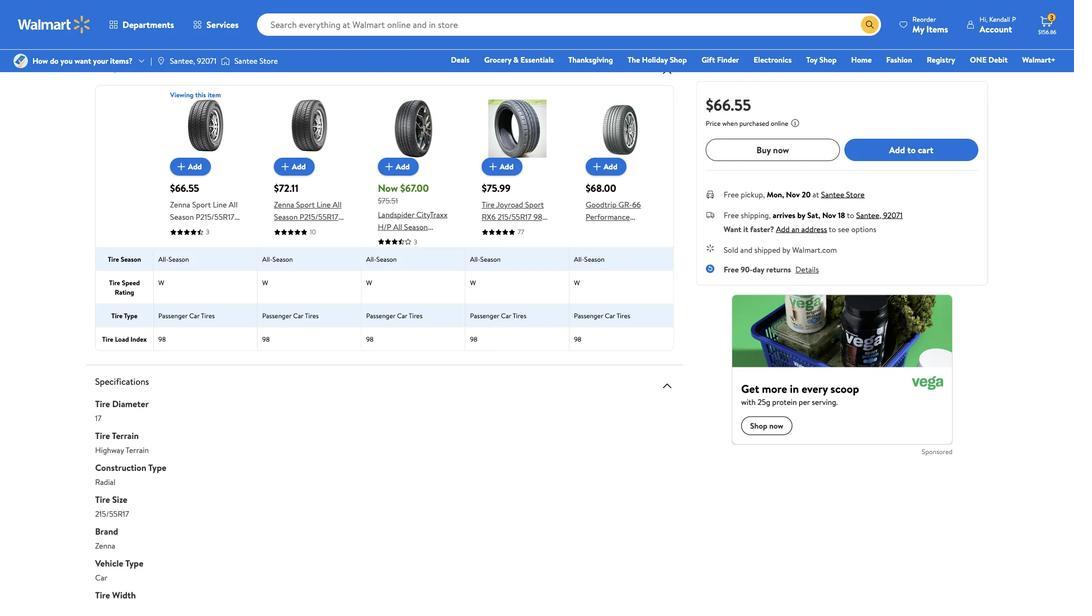 Task type: describe. For each thing, give the bounding box(es) containing it.
car inside tire diameter 17 tire terrain highway terrain construction type radial tire size 215/55r17 brand zenna vehicle type car tire width
[[95, 572, 107, 583]]

performance inside $75.99 tire joyroad sport rx6 215/55r17 98w xl as a/s high performance fits: 2011-15 chevrolet cruze eco, 2012-14 toyota camry hybrid xle
[[482, 236, 526, 247]]

to inside button
[[907, 144, 916, 156]]

landspider citytraxx h/p all season 215/55r17 98w xl passenger tire image
[[385, 100, 443, 158]]

see our disclaimer button
[[592, 26, 653, 37]]

$66.55 for $66.55 zenna sport line all season p215/55r17 98w xl passenger tire
[[170, 181, 199, 195]]

$67.00
[[400, 181, 429, 195]]

tire season row header
[[96, 247, 154, 270]]

passenger inside $66.55 zenna sport line all season p215/55r17 98w xl passenger tire
[[198, 224, 232, 235]]

add inside free shipping, arrives by sat, nov 18 to santee, 92071 want it faster? add an address to see options
[[776, 224, 790, 234]]

add an address button
[[776, 224, 827, 234]]

1 all-season from the left
[[158, 254, 189, 264]]

$66.55 zenna sport line all season p215/55r17 98w xl passenger tire
[[170, 181, 238, 247]]

shop inside the holiday shop 'link'
[[670, 54, 687, 65]]

row containing tire season
[[96, 247, 673, 270]]

1 horizontal spatial you
[[164, 26, 176, 37]]

passenger car tires for first passenger car tires cell from the right
[[574, 311, 630, 320]]

add to cart image for now
[[382, 160, 396, 173]]

rx6
[[482, 211, 496, 222]]

$75.99 tire joyroad sport rx6 215/55r17 98w xl as a/s high performance fits: 2011-15 chevrolet cruze eco, 2012-14 toyota camry hybrid xle
[[482, 181, 549, 296]]

$75.99 group
[[482, 100, 553, 296]]

|
[[151, 55, 152, 66]]

walmart image
[[18, 16, 91, 34]]

registry link
[[922, 54, 961, 66]]

goodtrip gr-66 performance 215/55zr17 98w xl passenger tire image
[[592, 100, 651, 158]]

thanksgiving link
[[563, 54, 618, 66]]

2 tires from the left
[[305, 311, 319, 320]]

purchased
[[739, 119, 769, 128]]

98w inside $72.11 zenna sport line all season p215/55r17 98w xl passenger tire
[[274, 224, 290, 235]]

tire inside $75.99 tire joyroad sport rx6 215/55r17 98w xl as a/s high performance fits: 2011-15 chevrolet cruze eco, 2012-14 toyota camry hybrid xle
[[482, 199, 495, 210]]

season inside $72.11 zenna sport line all season p215/55r17 98w xl passenger tire
[[274, 211, 298, 222]]

now $67.00 $75.51 landspider citytraxx h/p all season 215/55r17 98w xl passenger tire
[[378, 181, 448, 257]]

cart
[[918, 144, 934, 156]]

215/55r17 inside $75.99 tire joyroad sport rx6 215/55r17 98w xl as a/s high performance fits: 2011-15 chevrolet cruze eco, 2012-14 toyota camry hybrid xle
[[498, 211, 532, 222]]

0 horizontal spatial you
[[60, 55, 73, 66]]

4 all-season from the left
[[470, 254, 501, 264]]

add for zenna sport line all season p215/55r17 98w xl passenger tire image within the $66.55 group
[[188, 161, 202, 172]]

tire joyroad sport rx6 215/55r17 98w xl as a/s high performance fits: 2011-15 chevrolet cruze eco, 2012-14 toyota camry hybrid xle image
[[488, 100, 547, 158]]

arrives
[[773, 210, 796, 220]]

item
[[208, 90, 221, 100]]

row containing tire type
[[96, 303, 673, 327]]

shipping,
[[741, 210, 771, 220]]

to right address
[[829, 224, 836, 234]]

Walmart Site-Wide search field
[[257, 13, 881, 36]]

all for $72.11
[[333, 199, 342, 210]]

0 vertical spatial 92071
[[197, 55, 216, 66]]

suppliers
[[336, 26, 365, 37]]

w for 4th w cell from left
[[470, 278, 476, 287]]

free for free shipping, arrives by sat, nov 18 to santee, 92071 want it faster? add an address to see options
[[724, 210, 739, 220]]

deals link
[[446, 54, 475, 66]]

santee, 92071
[[170, 55, 216, 66]]

2 98 from the left
[[262, 334, 270, 344]]

to right aim
[[135, 26, 142, 37]]

viewing
[[170, 90, 194, 100]]

tire season
[[108, 254, 141, 264]]

free 90-day returns details
[[724, 264, 819, 275]]

when
[[722, 119, 738, 128]]

gift
[[702, 54, 715, 65]]

cruze
[[482, 261, 502, 272]]

$72.11 group
[[274, 100, 345, 247]]

xl inside $66.55 zenna sport line all season p215/55r17 98w xl passenger tire
[[188, 224, 196, 235]]

all- for 5th "all-season" cell from the right
[[158, 254, 169, 264]]

add inside button
[[889, 144, 905, 156]]

manufacturers,
[[282, 26, 334, 37]]

gift finder link
[[697, 54, 744, 66]]

radial
[[95, 477, 115, 488]]

2 all-season from the left
[[262, 254, 293, 264]]

 image for santee store
[[221, 55, 230, 67]]

passenger car tires for fourth passenger car tires cell from right
[[262, 311, 319, 320]]

online
[[771, 119, 789, 128]]

215/55r17 inside now $67.00 $75.51 landspider citytraxx h/p all season 215/55r17 98w xl passenger tire
[[378, 234, 412, 244]]

passenger car tires for 4th passenger car tires cell
[[470, 311, 526, 320]]

legal information image
[[791, 119, 800, 128]]

14
[[538, 261, 546, 272]]

fits:
[[528, 236, 542, 247]]

w for 1st w cell from right
[[574, 278, 580, 287]]

hybrid
[[482, 285, 505, 296]]

santee, 92071 button
[[856, 210, 903, 220]]

0 vertical spatial store
[[259, 55, 278, 66]]

services button
[[184, 11, 248, 38]]

row containing tire speed rating
[[96, 270, 673, 303]]

1 passenger car tires cell from the left
[[154, 304, 258, 327]]

passenger car tires for third passenger car tires cell from right
[[366, 311, 423, 320]]

all- for fourth "all-season" cell from the right
[[262, 254, 273, 264]]

grocery
[[484, 54, 512, 65]]

w for first w cell from the left
[[158, 278, 164, 287]]

2011-
[[482, 248, 499, 259]]

all- for fourth "all-season" cell from left
[[470, 254, 480, 264]]

0 horizontal spatial and
[[367, 26, 379, 37]]

joyroad
[[496, 199, 523, 210]]

nov inside free shipping, arrives by sat, nov 18 to santee, 92071 want it faster? add an address to see options
[[822, 210, 836, 220]]

2 passenger car tires cell from the left
[[258, 304, 362, 327]]

here,
[[478, 26, 495, 37]]

now $67.00 group
[[378, 100, 449, 257]]

items
[[927, 23, 948, 35]]

17
[[95, 413, 102, 424]]

how do you want your items?
[[32, 55, 133, 66]]

2 all-season cell from the left
[[258, 247, 362, 270]]

3 98 cell from the left
[[362, 328, 466, 350]]

add button for $75.99
[[482, 158, 523, 176]]

sponsored
[[922, 447, 953, 457]]

see
[[592, 26, 604, 37]]

at
[[813, 189, 819, 200]]

do
[[50, 55, 59, 66]]

p215/55r17 for $72.11
[[300, 211, 338, 222]]

xl inside $75.99 tire joyroad sport rx6 215/55r17 98w xl as a/s high performance fits: 2011-15 chevrolet cruze eco, 2012-14 toyota camry hybrid xle
[[482, 224, 490, 235]]

$75.99
[[482, 181, 511, 195]]

xl inside now $67.00 $75.51 landspider citytraxx h/p all season 215/55r17 98w xl passenger tire
[[431, 234, 440, 244]]

finder
[[717, 54, 739, 65]]

with
[[133, 61, 150, 73]]

walmart.com
[[792, 244, 837, 255]]

santee store button
[[821, 189, 865, 200]]

one debit link
[[965, 54, 1013, 66]]

0 vertical spatial terrain
[[112, 429, 139, 442]]

98w inside $66.55 zenna sport line all season p215/55r17 98w xl passenger tire
[[170, 224, 186, 235]]

toy shop link
[[801, 54, 842, 66]]

77
[[518, 227, 524, 237]]

diameter
[[112, 397, 149, 410]]

tire inside tire speed rating
[[109, 278, 120, 287]]

season for fourth "all-season" cell from left
[[480, 254, 501, 264]]

passenger inside $68.00 goodtrip gr-66 performance 215/55zr17 98w xl passenger tire
[[586, 236, 620, 247]]

load
[[115, 334, 129, 344]]

3 for $66.55
[[206, 227, 209, 237]]

0 horizontal spatial nov
[[786, 189, 800, 200]]

add to cart image for $75.99
[[486, 160, 500, 173]]

speed
[[122, 278, 140, 287]]

gift finder
[[702, 54, 739, 65]]

3 w cell from the left
[[362, 271, 466, 303]]

0 horizontal spatial santee
[[234, 55, 258, 66]]

5 tires from the left
[[617, 311, 630, 320]]

citytraxx
[[416, 209, 448, 220]]

reorder my items
[[913, 14, 948, 35]]

sold and shipped by walmart.com
[[724, 244, 837, 255]]

xl inside $72.11 zenna sport line all season p215/55r17 98w xl passenger tire
[[292, 224, 300, 235]]

to right 18
[[847, 210, 854, 220]]

98w inside $75.99 tire joyroad sport rx6 215/55r17 98w xl as a/s high performance fits: 2011-15 chevrolet cruze eco, 2012-14 toyota camry hybrid xle
[[534, 211, 549, 222]]

5 passenger car tires cell from the left
[[570, 304, 673, 327]]

we aim to show you accurate product information. manufacturers, suppliers and others provide what you see here, and we have not verified it. see our disclaimer
[[109, 26, 653, 37]]

215/55zr17
[[586, 224, 624, 235]]

goodtrip
[[586, 199, 617, 210]]

services
[[207, 18, 239, 31]]

season inside $66.55 zenna sport line all season p215/55r17 98w xl passenger tire
[[170, 211, 194, 222]]

tire type row header
[[96, 304, 154, 327]]

a/s
[[503, 224, 516, 235]]

line for $66.55
[[213, 199, 227, 210]]

add for the landspider citytraxx h/p all season 215/55r17 98w xl passenger tire image
[[396, 161, 410, 172]]

10
[[310, 227, 316, 237]]

season for 5th "all-season" cell from the right
[[169, 254, 189, 264]]

index
[[131, 334, 147, 344]]

not
[[540, 26, 552, 37]]

toy shop
[[806, 54, 837, 65]]

1 vertical spatial santee
[[821, 189, 844, 200]]

departments
[[123, 18, 174, 31]]

provide
[[405, 26, 431, 37]]

included
[[163, 6, 192, 17]]

price
[[706, 119, 721, 128]]



Task type: locate. For each thing, give the bounding box(es) containing it.
product
[[209, 26, 236, 37]]

all-season cell up "camry"
[[466, 247, 570, 270]]

season inside now $67.00 $75.51 landspider citytraxx h/p all season 215/55r17 98w xl passenger tire
[[404, 221, 428, 232]]

1 add to cart image from the left
[[382, 160, 396, 173]]

1 vertical spatial 3
[[206, 227, 209, 237]]

p215/55r17 for $66.55
[[196, 211, 234, 222]]

1 all- from the left
[[158, 254, 169, 264]]

zenna sport line all season p215/55r17 98w xl passenger tire image
[[177, 100, 235, 158], [281, 100, 339, 158]]

an
[[792, 224, 800, 234]]

tire load index row header
[[96, 328, 154, 350]]

4 passenger car tires cell from the left
[[466, 304, 570, 327]]

width
[[112, 589, 136, 601]]

3 passenger car tires from the left
[[366, 311, 423, 320]]

all-season cell down h/p
[[362, 247, 466, 270]]

$66.55 group
[[170, 100, 242, 247]]

add inside $75.99 group
[[500, 161, 514, 172]]

all-
[[158, 254, 169, 264], [262, 254, 273, 264], [366, 254, 376, 264], [470, 254, 480, 264], [574, 254, 584, 264]]

2 line from the left
[[317, 199, 331, 210]]

$72.11
[[274, 181, 298, 195]]

1 row from the top
[[96, 90, 673, 296]]

by
[[797, 210, 805, 220], [783, 244, 790, 255]]

santee right the at
[[821, 189, 844, 200]]

by for walmart.com
[[783, 244, 790, 255]]

sport
[[192, 199, 211, 210], [296, 199, 315, 210], [525, 199, 544, 210]]

and left the we
[[497, 26, 510, 37]]

buy
[[757, 144, 771, 156]]

free for free 90-day returns details
[[724, 264, 739, 275]]

you right show
[[164, 26, 176, 37]]

1 horizontal spatial  image
[[221, 55, 230, 67]]

w for third w cell from the right
[[366, 278, 372, 287]]

mon,
[[767, 189, 784, 200]]

tire inside row header
[[102, 334, 113, 344]]

add to cart image up $66.55 zenna sport line all season p215/55r17 98w xl passenger tire on the left top
[[175, 160, 188, 173]]

santee, down accurate
[[170, 55, 195, 66]]

want
[[724, 224, 741, 234]]

1 zenna sport line all season p215/55r17 98w xl passenger tire image from the left
[[177, 100, 235, 158]]

add button up $68.00
[[586, 158, 627, 176]]

add button up $75.99
[[482, 158, 523, 176]]

electronics
[[754, 54, 792, 65]]

1 horizontal spatial all
[[333, 199, 342, 210]]

215/55r17 down size
[[95, 509, 129, 519]]

1 add to cart image from the left
[[175, 160, 188, 173]]

zenna inside $72.11 zenna sport line all season p215/55r17 98w xl passenger tire
[[274, 199, 294, 210]]

1 vertical spatial performance
[[482, 236, 526, 247]]

all-season up toyota
[[470, 254, 501, 264]]

zenna inside $66.55 zenna sport line all season p215/55r17 98w xl passenger tire
[[170, 199, 190, 210]]

to left cart
[[907, 144, 916, 156]]

add
[[889, 144, 905, 156], [188, 161, 202, 172], [292, 161, 306, 172], [396, 161, 410, 172], [500, 161, 514, 172], [604, 161, 618, 172], [776, 224, 790, 234]]

1 vertical spatial 215/55r17
[[378, 234, 412, 244]]

1 horizontal spatial santee,
[[856, 210, 881, 220]]

add inside $72.11 group
[[292, 161, 306, 172]]

1 horizontal spatial zenna
[[170, 199, 190, 210]]

&
[[513, 54, 519, 65]]

aim
[[121, 26, 133, 37]]

0 vertical spatial free
[[724, 189, 739, 200]]

type
[[124, 311, 138, 320], [148, 461, 166, 474], [125, 557, 143, 569]]

w for fourth w cell from the right
[[262, 278, 268, 287]]

line inside $72.11 zenna sport line all season p215/55r17 98w xl passenger tire
[[317, 199, 331, 210]]

2 vertical spatial free
[[724, 264, 739, 275]]

p215/55r17 inside $72.11 zenna sport line all season p215/55r17 98w xl passenger tire
[[300, 211, 338, 222]]

the
[[628, 54, 640, 65]]

tire
[[482, 199, 495, 210], [170, 236, 183, 247], [274, 236, 287, 247], [622, 236, 634, 247], [414, 246, 427, 257], [108, 254, 119, 264], [109, 278, 120, 287], [111, 311, 123, 320], [102, 334, 113, 344], [95, 397, 110, 410], [95, 429, 110, 442], [95, 493, 110, 505], [95, 589, 110, 601]]

add to cart image inside $66.55 group
[[175, 160, 188, 173]]

$66.55 inside $66.55 zenna sport line all season p215/55r17 98w xl passenger tire
[[170, 181, 199, 195]]

1 vertical spatial santee,
[[856, 210, 881, 220]]

wheel/rim not included
[[109, 6, 192, 17]]

2 vertical spatial type
[[125, 557, 143, 569]]

xle
[[507, 285, 520, 296]]

4 w cell from the left
[[466, 271, 570, 303]]

store
[[259, 55, 278, 66], [846, 189, 865, 200]]

1 all-season cell from the left
[[154, 247, 258, 270]]

viewing this item
[[170, 90, 221, 100]]

row containing $66.55
[[96, 90, 673, 296]]

4 w from the left
[[470, 278, 476, 287]]

add button inside $75.99 group
[[482, 158, 523, 176]]

 image
[[221, 55, 230, 67], [157, 57, 166, 65]]

row containing tire load index
[[96, 327, 673, 350]]

0 horizontal spatial sport
[[192, 199, 211, 210]]

5 all-season cell from the left
[[570, 247, 673, 270]]

1 horizontal spatial zenna sport line all season p215/55r17 98w xl passenger tire image
[[281, 100, 339, 158]]

1 add button from the left
[[170, 158, 211, 176]]

add up $66.55 zenna sport line all season p215/55r17 98w xl passenger tire on the left top
[[188, 161, 202, 172]]

brand
[[95, 525, 118, 537]]

by for sat,
[[797, 210, 805, 220]]

0 vertical spatial performance
[[586, 211, 630, 222]]

season for third "all-season" cell from right
[[376, 254, 397, 264]]

passenger inside $72.11 zenna sport line all season p215/55r17 98w xl passenger tire
[[302, 224, 336, 235]]

add up $67.00
[[396, 161, 410, 172]]

0 vertical spatial nov
[[786, 189, 800, 200]]

1 horizontal spatial $66.55
[[706, 94, 751, 116]]

all inside $66.55 zenna sport line all season p215/55r17 98w xl passenger tire
[[229, 199, 238, 210]]

$66.55 for $66.55
[[706, 94, 751, 116]]

4 add button from the left
[[482, 158, 523, 176]]

all inside $72.11 zenna sport line all season p215/55r17 98w xl passenger tire
[[333, 199, 342, 210]]

1 vertical spatial store
[[846, 189, 865, 200]]

0 horizontal spatial zenna sport line all season p215/55r17 98w xl passenger tire image
[[177, 100, 235, 158]]

2 horizontal spatial zenna
[[274, 199, 294, 210]]

3 98 from the left
[[366, 334, 374, 344]]

1 w cell from the left
[[154, 271, 258, 303]]

0 horizontal spatial zenna
[[95, 540, 115, 551]]

1 horizontal spatial add to cart image
[[278, 160, 292, 173]]

1 horizontal spatial add to cart image
[[486, 160, 500, 173]]

2 horizontal spatial sport
[[525, 199, 544, 210]]

 image
[[13, 54, 28, 68]]

0 horizontal spatial  image
[[157, 57, 166, 65]]

sport inside $66.55 zenna sport line all season p215/55r17 98w xl passenger tire
[[192, 199, 211, 210]]

fashion link
[[881, 54, 917, 66]]

add to cart image
[[175, 160, 188, 173], [278, 160, 292, 173]]

nov left "20"
[[786, 189, 800, 200]]

by inside free shipping, arrives by sat, nov 18 to santee, 92071 want it faster? add an address to see options
[[797, 210, 805, 220]]

sport for $72.11
[[296, 199, 315, 210]]

see left here,
[[465, 26, 476, 37]]

shop inside toy shop link
[[820, 54, 837, 65]]

98w inside $68.00 goodtrip gr-66 performance 215/55zr17 98w xl passenger tire
[[626, 224, 641, 235]]

add button
[[170, 158, 211, 176], [274, 158, 315, 176], [378, 158, 419, 176], [482, 158, 523, 176], [586, 158, 627, 176]]

4 98 cell from the left
[[466, 328, 570, 350]]

0 horizontal spatial store
[[259, 55, 278, 66]]

3 passenger car tires cell from the left
[[362, 304, 466, 327]]

1 horizontal spatial santee
[[821, 189, 844, 200]]

tire speed rating row header
[[96, 271, 154, 303]]

grocery & essentials link
[[479, 54, 559, 66]]

add for tire joyroad sport rx6 215/55r17 98w xl as a/s high performance fits: 2011-15 chevrolet cruze eco, 2012-14 toyota camry hybrid xle image at the top of page
[[500, 161, 514, 172]]

zenna sport line all season p215/55r17 98w xl passenger tire image for $66.55
[[177, 100, 235, 158]]

free left pickup,
[[724, 189, 739, 200]]

1 vertical spatial nov
[[822, 210, 836, 220]]

see inside free shipping, arrives by sat, nov 18 to santee, 92071 want it faster? add an address to see options
[[838, 224, 850, 234]]

$68.00 group
[[586, 100, 657, 247]]

0 horizontal spatial line
[[213, 199, 227, 210]]

departments button
[[100, 11, 184, 38]]

3 free from the top
[[724, 264, 739, 275]]

w cell
[[154, 271, 258, 303], [258, 271, 362, 303], [362, 271, 466, 303], [466, 271, 570, 303], [570, 271, 673, 303]]

0 vertical spatial type
[[124, 311, 138, 320]]

0 horizontal spatial performance
[[482, 236, 526, 247]]

add button for now
[[378, 158, 419, 176]]

row header
[[96, 99, 154, 247]]

all-season right the tire season row header
[[158, 254, 189, 264]]

add inside now $67.00 group
[[396, 161, 410, 172]]

2 sport from the left
[[296, 199, 315, 210]]

0 vertical spatial santee,
[[170, 55, 195, 66]]

1 vertical spatial $66.55
[[170, 181, 199, 195]]

2 free from the top
[[724, 210, 739, 220]]

our
[[606, 26, 617, 37]]

2 vertical spatial 215/55r17
[[95, 509, 129, 519]]

5 row from the top
[[96, 327, 673, 350]]

1 free from the top
[[724, 189, 739, 200]]

0 horizontal spatial shop
[[670, 54, 687, 65]]

1 horizontal spatial 3
[[414, 237, 417, 246]]

nov left 18
[[822, 210, 836, 220]]

buy now
[[757, 144, 789, 156]]

add to cart image up $72.11
[[278, 160, 292, 173]]

1 passenger car tires from the left
[[158, 311, 215, 320]]

xl inside $68.00 goodtrip gr-66 performance 215/55zr17 98w xl passenger tire
[[643, 224, 652, 235]]

you right what
[[451, 26, 463, 37]]

shop right 'holiday'
[[670, 54, 687, 65]]

0 vertical spatial 215/55r17
[[498, 211, 532, 222]]

3 inside $66.55 group
[[206, 227, 209, 237]]

free for free pickup, mon, nov 20 at santee store
[[724, 189, 739, 200]]

2 row from the top
[[96, 247, 673, 270]]

type right construction
[[148, 461, 166, 474]]

2 add button from the left
[[274, 158, 315, 176]]

all-season down $72.11 zenna sport line all season p215/55r17 98w xl passenger tire
[[262, 254, 293, 264]]

add button for $72.11
[[274, 158, 315, 176]]

tire inside $66.55 zenna sport line all season p215/55r17 98w xl passenger tire
[[170, 236, 183, 247]]

and left others
[[367, 26, 379, 37]]

5 add button from the left
[[586, 158, 627, 176]]

66
[[632, 199, 641, 210]]

2 horizontal spatial 215/55r17
[[498, 211, 532, 222]]

1 vertical spatial by
[[783, 244, 790, 255]]

3 for now
[[414, 237, 417, 246]]

add button up $66.55 zenna sport line all season p215/55r17 98w xl passenger tire on the left top
[[170, 158, 211, 176]]

add up $75.99
[[500, 161, 514, 172]]

0 horizontal spatial 3
[[206, 227, 209, 237]]

4 all-season cell from the left
[[466, 247, 570, 270]]

you right do
[[60, 55, 73, 66]]

season for fifth "all-season" cell
[[584, 254, 605, 264]]

shop
[[670, 54, 687, 65], [820, 54, 837, 65]]

2 zenna sport line all season p215/55r17 98w xl passenger tire image from the left
[[281, 100, 339, 158]]

your
[[93, 55, 108, 66]]

it.
[[581, 26, 588, 37]]

kendall
[[989, 14, 1010, 24]]

zenna sport line all season p215/55r17 98w xl passenger tire image inside $72.11 group
[[281, 100, 339, 158]]

1 horizontal spatial 215/55r17
[[378, 234, 412, 244]]

0 vertical spatial by
[[797, 210, 805, 220]]

add button inside $68.00 group
[[586, 158, 627, 176]]

3 add button from the left
[[378, 158, 419, 176]]

one debit
[[970, 54, 1008, 65]]

registry
[[927, 54, 955, 65]]

santee, inside free shipping, arrives by sat, nov 18 to santee, 92071 want it faster? add an address to see options
[[856, 210, 881, 220]]

search icon image
[[866, 20, 875, 29]]

2 vertical spatial 3
[[414, 237, 417, 246]]

0 horizontal spatial p215/55r17
[[196, 211, 234, 222]]

items
[[179, 61, 200, 73]]

5 all- from the left
[[574, 254, 584, 264]]

add button inside $66.55 group
[[170, 158, 211, 176]]

0 horizontal spatial 92071
[[197, 55, 216, 66]]

5 w cell from the left
[[570, 271, 673, 303]]

1 sport from the left
[[192, 199, 211, 210]]

walmart+
[[1022, 54, 1056, 65]]

2 add to cart image from the left
[[278, 160, 292, 173]]

add up $68.00
[[604, 161, 618, 172]]

all- for fifth "all-season" cell
[[574, 254, 584, 264]]

santee store
[[234, 55, 278, 66]]

sport for $66.55
[[192, 199, 211, 210]]

2 horizontal spatial 3
[[1050, 13, 1054, 22]]

1 vertical spatial type
[[148, 461, 166, 474]]

pickup,
[[741, 189, 765, 200]]

landspider
[[378, 209, 414, 220]]

p215/55r17 inside $66.55 zenna sport line all season p215/55r17 98w xl passenger tire
[[196, 211, 234, 222]]

all-season cell down $66.55 zenna sport line all season p215/55r17 98w xl passenger tire on the left top
[[154, 247, 258, 270]]

2 horizontal spatial and
[[740, 244, 753, 255]]

1 horizontal spatial store
[[846, 189, 865, 200]]

98 cell
[[154, 328, 258, 350], [258, 328, 362, 350], [362, 328, 466, 350], [466, 328, 570, 350], [570, 328, 673, 350]]

passenger inside now $67.00 $75.51 landspider citytraxx h/p all season 215/55r17 98w xl passenger tire
[[378, 246, 412, 257]]

4 passenger car tires from the left
[[470, 311, 526, 320]]

add inside $68.00 group
[[604, 161, 618, 172]]

215/55r17
[[498, 211, 532, 222], [378, 234, 412, 244], [95, 509, 129, 519]]

0 vertical spatial see
[[465, 26, 476, 37]]

0 horizontal spatial see
[[465, 26, 476, 37]]

the holiday shop
[[628, 54, 687, 65]]

performance up 215/55zr17
[[586, 211, 630, 222]]

zenna sport line all season p215/55r17 98w xl passenger tire image inside $66.55 group
[[177, 100, 235, 158]]

santee down information.
[[234, 55, 258, 66]]

free up the "want"
[[724, 210, 739, 220]]

add to cart image inside $72.11 group
[[278, 160, 292, 173]]

h/p
[[378, 221, 391, 232]]

1 p215/55r17 from the left
[[196, 211, 234, 222]]

add left an
[[776, 224, 790, 234]]

1 horizontal spatial 92071
[[883, 210, 903, 220]]

santee, up options
[[856, 210, 881, 220]]

1 shop from the left
[[670, 54, 687, 65]]

compare with similar items image
[[661, 65, 674, 78]]

my
[[913, 23, 924, 35]]

add to cart image
[[382, 160, 396, 173], [486, 160, 500, 173], [590, 160, 604, 173]]

5 98 cell from the left
[[570, 328, 673, 350]]

hi,
[[980, 14, 988, 24]]

1 horizontal spatial performance
[[586, 211, 630, 222]]

2 p215/55r17 from the left
[[300, 211, 338, 222]]

98w inside now $67.00 $75.51 landspider citytraxx h/p all season 215/55r17 98w xl passenger tire
[[414, 234, 430, 244]]

free inside free shipping, arrives by sat, nov 18 to santee, 92071 want it faster? add an address to see options
[[724, 210, 739, 220]]

2 w cell from the left
[[258, 271, 362, 303]]

season inside row header
[[121, 254, 141, 264]]

all-season
[[158, 254, 189, 264], [262, 254, 293, 264], [366, 254, 397, 264], [470, 254, 501, 264], [574, 254, 605, 264]]

2 add to cart image from the left
[[486, 160, 500, 173]]

add to cart image up now
[[382, 160, 396, 173]]

specifications image
[[661, 379, 674, 392]]

buy now button
[[706, 139, 840, 161]]

store up santee, 92071 button
[[846, 189, 865, 200]]

all-season cell
[[154, 247, 258, 270], [258, 247, 362, 270], [362, 247, 466, 270], [466, 247, 570, 270], [570, 247, 673, 270]]

4 tires from the left
[[513, 311, 526, 320]]

0 horizontal spatial add to cart image
[[382, 160, 396, 173]]

1 w from the left
[[158, 278, 164, 287]]

3 add to cart image from the left
[[590, 160, 604, 173]]

all-season down h/p
[[366, 254, 397, 264]]

1 horizontal spatial see
[[838, 224, 850, 234]]

now
[[773, 144, 789, 156]]

2 horizontal spatial you
[[451, 26, 463, 37]]

0 vertical spatial santee
[[234, 55, 258, 66]]

free shipping, arrives by sat, nov 18 to santee, 92071 want it faster? add an address to see options
[[724, 210, 903, 234]]

gr-
[[618, 199, 632, 210]]

see down 18
[[838, 224, 850, 234]]

$68.00 goodtrip gr-66 performance 215/55zr17 98w xl passenger tire
[[586, 181, 652, 247]]

92071 right 18
[[883, 210, 903, 220]]

it
[[743, 224, 748, 234]]

and right sold
[[740, 244, 753, 255]]

5 all-season from the left
[[574, 254, 605, 264]]

0 horizontal spatial by
[[783, 244, 790, 255]]

by right 'shipped'
[[783, 244, 790, 255]]

walmart+ link
[[1017, 54, 1061, 66]]

terrain up 'highway'
[[112, 429, 139, 442]]

all-season cell down 215/55zr17
[[570, 247, 673, 270]]

98w
[[534, 211, 549, 222], [170, 224, 186, 235], [274, 224, 290, 235], [626, 224, 641, 235], [414, 234, 430, 244]]

electronics link
[[749, 54, 797, 66]]

1 horizontal spatial by
[[797, 210, 805, 220]]

2 w from the left
[[262, 278, 268, 287]]

passenger
[[198, 224, 232, 235], [302, 224, 336, 235], [586, 236, 620, 247], [378, 246, 412, 257], [158, 311, 188, 320], [262, 311, 292, 320], [366, 311, 395, 320], [470, 311, 499, 320], [574, 311, 603, 320]]

zenna inside tire diameter 17 tire terrain highway terrain construction type radial tire size 215/55r17 brand zenna vehicle type car tire width
[[95, 540, 115, 551]]

faster?
[[750, 224, 774, 234]]

15
[[499, 248, 506, 259]]

all for $66.55
[[229, 199, 238, 210]]

add up $72.11
[[292, 161, 306, 172]]

2 horizontal spatial add to cart image
[[590, 160, 604, 173]]

similar
[[152, 61, 177, 73]]

day
[[753, 264, 764, 275]]

1 horizontal spatial sport
[[296, 199, 315, 210]]

215/55r17 down h/p
[[378, 234, 412, 244]]

sport inside $72.11 zenna sport line all season p215/55r17 98w xl passenger tire
[[296, 199, 315, 210]]

deals
[[451, 54, 470, 65]]

line inside $66.55 zenna sport line all season p215/55r17 98w xl passenger tire
[[213, 199, 227, 210]]

all inside now $67.00 $75.51 landspider citytraxx h/p all season 215/55r17 98w xl passenger tire
[[393, 221, 402, 232]]

 image for santee, 92071
[[157, 57, 166, 65]]

20
[[802, 189, 811, 200]]

0 horizontal spatial all
[[229, 199, 238, 210]]

tire inside $68.00 goodtrip gr-66 performance 215/55zr17 98w xl passenger tire
[[622, 236, 634, 247]]

to
[[135, 26, 142, 37], [907, 144, 916, 156], [847, 210, 854, 220], [829, 224, 836, 234]]

1 98 cell from the left
[[154, 328, 258, 350]]

zenna for $66.55
[[170, 199, 190, 210]]

line for $72.11
[[317, 199, 331, 210]]

add button inside $72.11 group
[[274, 158, 315, 176]]

1 tires from the left
[[201, 311, 215, 320]]

fashion
[[886, 54, 912, 65]]

passenger car tires cell
[[154, 304, 258, 327], [258, 304, 362, 327], [362, 304, 466, 327], [466, 304, 570, 327], [570, 304, 673, 327]]

5 w from the left
[[574, 278, 580, 287]]

w
[[158, 278, 164, 287], [262, 278, 268, 287], [366, 278, 372, 287], [470, 278, 476, 287], [574, 278, 580, 287]]

passenger car tires for first passenger car tires cell from the left
[[158, 311, 215, 320]]

1 vertical spatial free
[[724, 210, 739, 220]]

1 line from the left
[[213, 199, 227, 210]]

add to cart image up $75.99
[[486, 160, 500, 173]]

type up tire load index row header
[[124, 311, 138, 320]]

2 horizontal spatial all
[[393, 221, 402, 232]]

4 row from the top
[[96, 303, 673, 327]]

compare with similar items
[[95, 61, 200, 73]]

Search search field
[[257, 13, 881, 36]]

215/55r17 down joyroad at the top left of the page
[[498, 211, 532, 222]]

add to cart image up $68.00
[[590, 160, 604, 173]]

0 horizontal spatial santee,
[[170, 55, 195, 66]]

tire inside now $67.00 $75.51 landspider citytraxx h/p all season 215/55r17 98w xl passenger tire
[[414, 246, 427, 257]]

1 horizontal spatial shop
[[820, 54, 837, 65]]

add left cart
[[889, 144, 905, 156]]

92071 down accurate
[[197, 55, 216, 66]]

98
[[158, 334, 166, 344], [262, 334, 270, 344], [366, 334, 374, 344], [470, 334, 478, 344], [574, 334, 581, 344]]

1 vertical spatial 92071
[[883, 210, 903, 220]]

performance inside $68.00 goodtrip gr-66 performance 215/55zr17 98w xl passenger tire
[[586, 211, 630, 222]]

1 horizontal spatial nov
[[822, 210, 836, 220]]

what
[[432, 26, 449, 37]]

sport inside $75.99 tire joyroad sport rx6 215/55r17 98w xl as a/s high performance fits: 2011-15 chevrolet cruze eco, 2012-14 toyota camry hybrid xle
[[525, 199, 544, 210]]

add inside $66.55 group
[[188, 161, 202, 172]]

store down information.
[[259, 55, 278, 66]]

2 98 cell from the left
[[258, 328, 362, 350]]

all-season cell down 10
[[258, 247, 362, 270]]

3
[[1050, 13, 1054, 22], [206, 227, 209, 237], [414, 237, 417, 246]]

see
[[465, 26, 476, 37], [838, 224, 850, 234]]

season for fourth "all-season" cell from the right
[[273, 254, 293, 264]]

0 horizontal spatial 215/55r17
[[95, 509, 129, 519]]

1 horizontal spatial and
[[497, 26, 510, 37]]

tires
[[201, 311, 215, 320], [305, 311, 319, 320], [409, 311, 423, 320], [513, 311, 526, 320], [617, 311, 630, 320]]

by left sat,
[[797, 210, 805, 220]]

1 horizontal spatial p215/55r17
[[300, 211, 338, 222]]

 image right | at the top
[[157, 57, 166, 65]]

compare
[[95, 61, 131, 73]]

3 all-season from the left
[[366, 254, 397, 264]]

0 vertical spatial 3
[[1050, 13, 1054, 22]]

2 shop from the left
[[820, 54, 837, 65]]

2 all- from the left
[[262, 254, 273, 264]]

1 98 from the left
[[158, 334, 166, 344]]

row
[[96, 90, 673, 296], [96, 247, 673, 270], [96, 270, 673, 303], [96, 303, 673, 327], [96, 327, 673, 350]]

details button
[[796, 264, 819, 275]]

free left 90-
[[724, 264, 739, 275]]

1 horizontal spatial line
[[317, 199, 331, 210]]

type right vehicle
[[125, 557, 143, 569]]

camry
[[506, 273, 529, 284]]

1 vertical spatial terrain
[[126, 445, 149, 456]]

0 horizontal spatial $66.55
[[170, 181, 199, 195]]

add for zenna sport line all season p215/55r17 98w xl passenger tire image within the $72.11 group
[[292, 161, 306, 172]]

disclaimer
[[619, 26, 653, 37]]

p
[[1012, 14, 1016, 24]]

zenna for $72.11
[[274, 199, 294, 210]]

show
[[144, 26, 162, 37]]

all- for third "all-season" cell from right
[[366, 254, 376, 264]]

215/55r17 inside tire diameter 17 tire terrain highway terrain construction type radial tire size 215/55r17 brand zenna vehicle type car tire width
[[95, 509, 129, 519]]

0 vertical spatial $66.55
[[706, 94, 751, 116]]

season for the tire season row header
[[121, 254, 141, 264]]

tire diameter 17 tire terrain highway terrain construction type radial tire size 215/55r17 brand zenna vehicle type car tire width
[[95, 397, 166, 601]]

details
[[796, 264, 819, 275]]

3 inside now $67.00 group
[[414, 237, 417, 246]]

add for goodtrip gr-66 performance 215/55zr17 98w xl passenger tire image
[[604, 161, 618, 172]]

add button inside now $67.00 group
[[378, 158, 419, 176]]

 image down product
[[221, 55, 230, 67]]

92071 inside free shipping, arrives by sat, nov 18 to santee, 92071 want it faster? add an address to see options
[[883, 210, 903, 220]]

tire inside $72.11 zenna sport line all season p215/55r17 98w xl passenger tire
[[274, 236, 287, 247]]

add button for $66.55
[[170, 158, 211, 176]]

zenna sport line all season p215/55r17 98w xl passenger tire image for $72.11
[[281, 100, 339, 158]]

3 all- from the left
[[366, 254, 376, 264]]

3 w from the left
[[366, 278, 372, 287]]

type inside row header
[[124, 311, 138, 320]]

shop right toy
[[820, 54, 837, 65]]

4 all- from the left
[[470, 254, 480, 264]]

add button up $72.11
[[274, 158, 315, 176]]

sold
[[724, 244, 739, 255]]

have
[[523, 26, 539, 37]]

all-season down 215/55zr17
[[574, 254, 605, 264]]

add to cart image for $66.55
[[175, 160, 188, 173]]

add to cart image for $72.11
[[278, 160, 292, 173]]

specifications
[[95, 375, 149, 387]]

5 passenger car tires from the left
[[574, 311, 630, 320]]

3 row from the top
[[96, 270, 673, 303]]

hi, kendall p account
[[980, 14, 1016, 35]]

add button up now
[[378, 158, 419, 176]]

and
[[367, 26, 379, 37], [497, 26, 510, 37], [740, 244, 753, 255]]

2 passenger car tires from the left
[[262, 311, 319, 320]]

performance up 15
[[482, 236, 526, 247]]

3 all-season cell from the left
[[362, 247, 466, 270]]

0 horizontal spatial add to cart image
[[175, 160, 188, 173]]

5 98 from the left
[[574, 334, 581, 344]]

3 tires from the left
[[409, 311, 423, 320]]

3 sport from the left
[[525, 199, 544, 210]]

terrain up construction
[[126, 445, 149, 456]]

4 98 from the left
[[470, 334, 478, 344]]

1 vertical spatial see
[[838, 224, 850, 234]]



Task type: vqa. For each thing, say whether or not it's contained in the screenshot.
Now $69.00 3+
no



